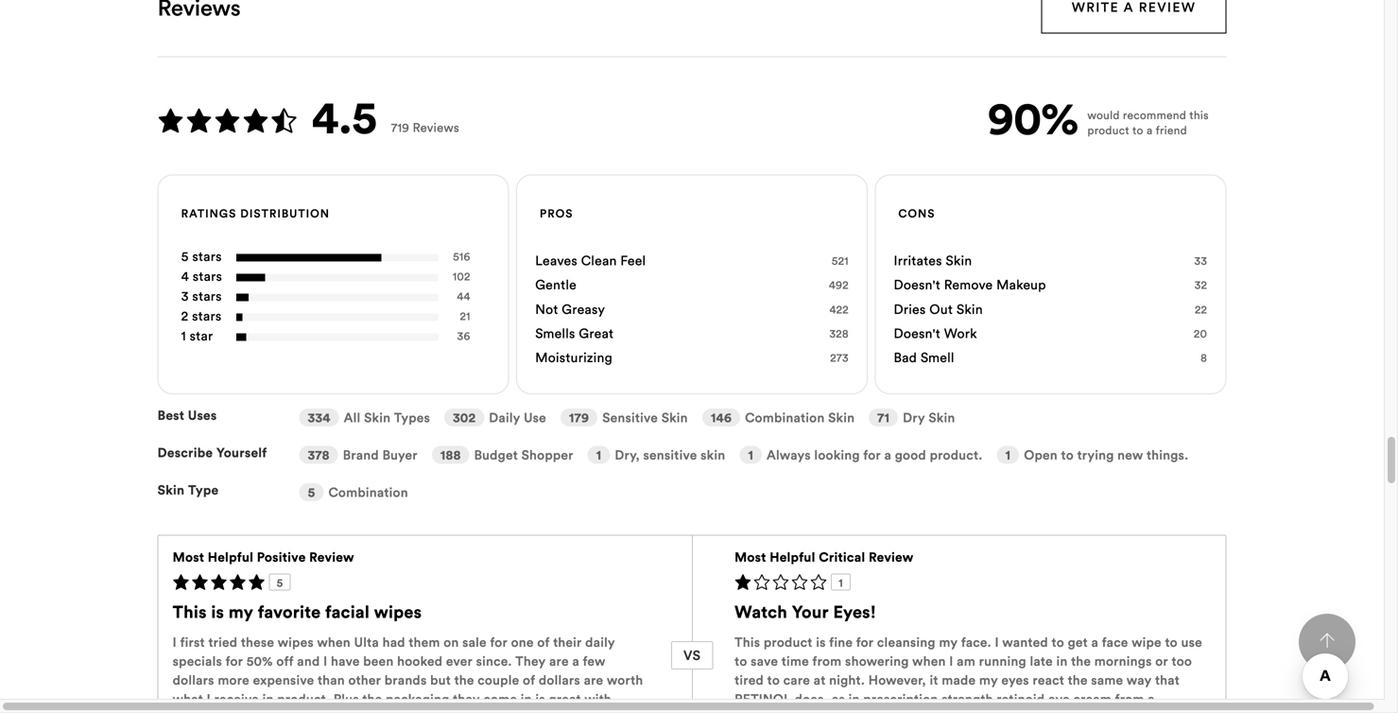 Task type: describe. For each thing, give the bounding box(es) containing it.
2 stars
[[181, 307, 222, 324]]

when inside i first tried these wipes when ulta had them on sale for one of their daily specials for 50% off and i have been hooked ever since. they are a few dollars more expensive than other brands but the couple of dollars are worth what i receive in product.    plus the packaging they come in is great with
[[317, 634, 351, 650]]

care
[[784, 672, 810, 688]]

dries out skin
[[894, 301, 983, 318]]

brands
[[385, 672, 427, 688]]

ratings distribution
[[181, 206, 330, 221]]

dermat
[[735, 710, 779, 713]]

in right late
[[1057, 653, 1068, 669]]

146
[[711, 409, 732, 425]]

4 stars
[[181, 268, 222, 285]]

however,
[[869, 672, 927, 688]]

3
[[181, 288, 189, 305]]

irritates
[[894, 252, 942, 269]]

to up tired
[[735, 653, 748, 669]]

skin type
[[158, 482, 219, 498]]

at
[[814, 672, 826, 688]]

rated 5 out of 5 stars image
[[173, 574, 650, 594]]

is inside this product is fine for cleansing my face. i wanted to get a face wipe to use to save time from showering when i am running late in the mornings or too tired to care at night. however, it made my eyes react the same way that retinol does- as in prescription strength retinoid eye cream from a dermat
[[816, 634, 826, 650]]

have
[[331, 653, 360, 669]]

one
[[511, 634, 534, 650]]

to down save
[[768, 672, 780, 688]]

328
[[830, 326, 849, 340]]

open
[[1024, 447, 1058, 463]]

when inside this product is fine for cleansing my face. i wanted to get a face wipe to use to save time from showering when i am running late in the mornings or too tired to care at night. however, it made my eyes react the same way that retinol does- as in prescription strength retinoid eye cream from a dermat
[[913, 653, 946, 669]]

trying
[[1078, 447, 1114, 463]]

leaves clean feel
[[535, 252, 646, 269]]

a inside i first tried these wipes when ulta had them on sale for one of their daily specials for 50% off and i have been hooked ever since. they are a few dollars more expensive than other brands but the couple of dollars are worth what i receive in product.    plus the packaging they come in is great with
[[572, 653, 580, 669]]

budget shopper
[[474, 447, 574, 463]]

uses
[[188, 407, 217, 423]]

than
[[318, 672, 345, 688]]

ulta
[[354, 634, 379, 650]]

1 inside the rated 1 out of 5 stars image
[[839, 576, 843, 590]]

for inside this product is fine for cleansing my face. i wanted to get a face wipe to use to save time from showering when i am running late in the mornings or too tired to care at night. however, it made my eyes react the same way that retinol does- as in prescription strength retinoid eye cream from a dermat
[[857, 634, 874, 650]]

skin left type
[[158, 482, 185, 498]]

0 horizontal spatial 5
[[181, 248, 189, 265]]

daily use
[[489, 409, 547, 425]]

to right open
[[1062, 447, 1074, 463]]

all
[[344, 409, 361, 425]]

greasy
[[562, 301, 605, 318]]

work
[[944, 325, 978, 342]]

on
[[444, 634, 459, 650]]

8
[[1201, 350, 1208, 365]]

fine
[[830, 634, 853, 650]]

rated 1 out of 5 stars image
[[735, 574, 1212, 594]]

334
[[308, 409, 331, 425]]

bad smell
[[894, 349, 955, 366]]

skin for sensitive skin
[[662, 409, 688, 425]]

102
[[453, 269, 471, 283]]

react
[[1033, 672, 1065, 688]]

face
[[1102, 634, 1129, 650]]

helpful for is
[[208, 549, 254, 565]]

come
[[484, 691, 517, 707]]

32
[[1195, 278, 1208, 292]]

smells great
[[535, 325, 614, 342]]

302
[[453, 409, 476, 425]]

describe yourself
[[158, 445, 267, 461]]

types
[[394, 409, 430, 425]]

expensive
[[253, 672, 314, 688]]

review for eyes!
[[869, 549, 914, 565]]

3 stars
[[181, 288, 222, 305]]

things.
[[1147, 447, 1189, 463]]

made
[[942, 672, 976, 688]]

doesn't for doesn't work
[[894, 325, 941, 342]]

brand buyer
[[343, 447, 418, 463]]

too
[[1172, 653, 1193, 669]]

50%
[[247, 653, 273, 669]]

in down expensive
[[263, 691, 274, 707]]

they
[[453, 691, 480, 707]]

rated 4.5 out of 5 stars image
[[158, 88, 384, 146]]

prescription
[[864, 691, 938, 707]]

am
[[957, 653, 976, 669]]

remove
[[944, 276, 993, 293]]

these
[[241, 634, 274, 650]]

0 horizontal spatial from
[[813, 653, 842, 669]]

4.5
[[312, 88, 377, 146]]

night.
[[829, 672, 865, 688]]

dry
[[903, 409, 926, 425]]

most helpful critical review
[[735, 549, 914, 565]]

eyes!
[[834, 601, 877, 623]]

use
[[1182, 634, 1203, 650]]

i up running
[[995, 634, 999, 650]]

skin for dry skin
[[929, 409, 956, 425]]

22
[[1195, 302, 1208, 316]]

dries
[[894, 301, 926, 318]]

budget
[[474, 447, 518, 463]]

1 dollars from the left
[[173, 672, 214, 688]]

in right come
[[521, 691, 532, 707]]

422
[[830, 302, 849, 316]]

36
[[457, 329, 471, 343]]

watch your eyes!
[[735, 601, 877, 623]]

clean
[[581, 252, 617, 269]]

other
[[348, 672, 381, 688]]

brand
[[343, 447, 379, 463]]

i right what
[[207, 691, 211, 707]]

this for this is my favorite facial wipes
[[173, 601, 207, 623]]

great
[[579, 325, 614, 342]]

90%
[[988, 89, 1079, 147]]

star
[[190, 327, 213, 344]]

0 vertical spatial wipes
[[374, 601, 422, 623]]

product
[[764, 634, 813, 650]]

running
[[979, 653, 1027, 669]]

this product is fine for cleansing my face. i wanted to get a face wipe to use to save time from showering when i am running late in the mornings or too tired to care at night. however, it made my eyes react the same way that retinol does- as in prescription strength retinoid eye cream from a dermat
[[735, 634, 1203, 713]]

wipe
[[1132, 634, 1162, 650]]

5 inside 'image'
[[277, 576, 283, 590]]

521
[[832, 254, 849, 268]]

get
[[1068, 634, 1088, 650]]

0 horizontal spatial of
[[523, 672, 535, 688]]

0 horizontal spatial is
[[211, 601, 224, 623]]

save
[[751, 653, 778, 669]]

combination skin
[[745, 409, 855, 425]]

smells
[[535, 325, 576, 342]]

sensitive
[[644, 447, 697, 463]]



Task type: locate. For each thing, give the bounding box(es) containing it.
1 horizontal spatial wipes
[[374, 601, 422, 623]]

packaging
[[386, 691, 450, 707]]

my up these
[[229, 601, 254, 623]]

1 right the 'skin'
[[748, 447, 754, 463]]

facial
[[325, 601, 370, 623]]

skin up remove
[[946, 252, 972, 269]]

2 doesn't from the top
[[894, 325, 941, 342]]

stars for 4 stars
[[193, 268, 222, 285]]

for up showering
[[857, 634, 874, 650]]

1 vertical spatial combination
[[329, 484, 408, 500]]

stars down 4 stars
[[192, 288, 222, 305]]

stars for 2 stars
[[192, 307, 222, 324]]

off
[[276, 653, 294, 669]]

in right as
[[849, 691, 860, 707]]

most down skin type
[[173, 549, 204, 565]]

1 for dry, sensitive skin
[[596, 447, 602, 463]]

what
[[173, 691, 203, 707]]

leaves
[[535, 252, 578, 269]]

cleansing
[[877, 634, 936, 650]]

had
[[383, 634, 405, 650]]

stars for 5 stars
[[192, 248, 222, 265]]

combination for combination
[[329, 484, 408, 500]]

wipes inside i first tried these wipes when ulta had them on sale for one of their daily specials for 50% off and i have been hooked ever since. they are a few dollars more expensive than other brands but the couple of dollars are worth what i receive in product.    plus the packaging they come in is great with
[[278, 634, 314, 650]]

0 vertical spatial my
[[229, 601, 254, 623]]

is left great
[[536, 691, 545, 707]]

1 horizontal spatial combination
[[745, 409, 825, 425]]

worth
[[607, 672, 643, 688]]

4
[[181, 268, 189, 285]]

1 star
[[181, 327, 213, 344]]

0 vertical spatial combination
[[745, 409, 825, 425]]

0 vertical spatial from
[[813, 653, 842, 669]]

product.
[[930, 447, 983, 463], [277, 691, 330, 707]]

doesn't up bad smell
[[894, 325, 941, 342]]

sensitive skin
[[603, 409, 688, 425]]

sensitive
[[603, 409, 658, 425]]

44
[[457, 289, 471, 303]]

1 stars from the top
[[192, 248, 222, 265]]

mornings
[[1095, 653, 1152, 669]]

eye
[[1049, 691, 1070, 707]]

this is my favorite facial wipes
[[173, 601, 422, 623]]

critical
[[819, 549, 866, 565]]

when up have
[[317, 634, 351, 650]]

review right positive
[[309, 549, 354, 565]]

0 horizontal spatial wipes
[[278, 634, 314, 650]]

helpful left critical
[[770, 549, 816, 565]]

0 horizontal spatial most
[[173, 549, 204, 565]]

looking
[[815, 447, 860, 463]]

is left fine
[[816, 634, 826, 650]]

0 horizontal spatial this
[[173, 601, 207, 623]]

time
[[782, 653, 809, 669]]

not greasy
[[535, 301, 605, 318]]

doesn't down irritates
[[894, 276, 941, 293]]

1 horizontal spatial dollars
[[539, 672, 581, 688]]

1 most from the left
[[173, 549, 204, 565]]

0 horizontal spatial helpful
[[208, 549, 254, 565]]

to left get
[[1052, 634, 1065, 650]]

my up am
[[939, 634, 958, 650]]

1 vertical spatial wipes
[[278, 634, 314, 650]]

33
[[1195, 254, 1208, 268]]

your
[[792, 601, 829, 623]]

1 helpful from the left
[[208, 549, 254, 565]]

skin
[[946, 252, 972, 269], [957, 301, 983, 318], [364, 409, 391, 425], [662, 409, 688, 425], [829, 409, 855, 425], [929, 409, 956, 425], [158, 482, 185, 498]]

smell
[[921, 349, 955, 366]]

back to top image
[[1320, 633, 1335, 648]]

1 horizontal spatial this
[[735, 634, 761, 650]]

helpful for your
[[770, 549, 816, 565]]

273
[[831, 350, 849, 365]]

skin down doesn't remove makeup
[[957, 301, 983, 318]]

of right one
[[537, 634, 550, 650]]

skin for irritates skin
[[946, 252, 972, 269]]

them
[[409, 634, 440, 650]]

combination down brand at bottom
[[329, 484, 408, 500]]

of
[[537, 634, 550, 650], [523, 672, 535, 688]]

skin
[[701, 447, 726, 463]]

1 vertical spatial when
[[913, 653, 946, 669]]

doesn't work
[[894, 325, 978, 342]]

1 vertical spatial are
[[584, 672, 604, 688]]

0 horizontal spatial are
[[549, 653, 569, 669]]

1 horizontal spatial of
[[537, 634, 550, 650]]

and
[[297, 653, 320, 669]]

to left use
[[1165, 634, 1178, 650]]

product. right 'good'
[[930, 447, 983, 463]]

516
[[453, 249, 471, 263]]

0 horizontal spatial combination
[[329, 484, 408, 500]]

dollars up great
[[539, 672, 581, 688]]

review right critical
[[869, 549, 914, 565]]

21
[[460, 309, 471, 323]]

good
[[895, 447, 927, 463]]

3 stars from the top
[[192, 288, 222, 305]]

combination
[[745, 409, 825, 425], [329, 484, 408, 500]]

most
[[173, 549, 204, 565], [735, 549, 767, 565]]

for up since.
[[490, 634, 508, 650]]

dry,
[[615, 447, 640, 463]]

stars up 3 stars
[[193, 268, 222, 285]]

0 horizontal spatial review
[[309, 549, 354, 565]]

1 horizontal spatial my
[[939, 634, 958, 650]]

my down running
[[980, 672, 998, 688]]

great
[[549, 691, 581, 707]]

1 horizontal spatial from
[[1116, 691, 1145, 707]]

4 stars from the top
[[192, 307, 222, 324]]

2 vertical spatial is
[[536, 691, 545, 707]]

review for my
[[309, 549, 354, 565]]

skin right all
[[364, 409, 391, 425]]

0 vertical spatial are
[[549, 653, 569, 669]]

0 vertical spatial doesn't
[[894, 276, 941, 293]]

2 helpful from the left
[[770, 549, 816, 565]]

helpful left positive
[[208, 549, 254, 565]]

product. inside i first tried these wipes when ulta had them on sale for one of their daily specials for 50% off and i have been hooked ever since. they are a few dollars more expensive than other brands but the couple of dollars are worth what i receive in product.    plus the packaging they come in is great with
[[277, 691, 330, 707]]

way
[[1127, 672, 1152, 688]]

most helpful positive review
[[173, 549, 354, 565]]

1 horizontal spatial when
[[913, 653, 946, 669]]

yourself
[[216, 445, 267, 461]]

is up tried
[[211, 601, 224, 623]]

showering
[[845, 653, 909, 669]]

most for watch
[[735, 549, 767, 565]]

out
[[930, 301, 953, 318]]

0 horizontal spatial product.
[[277, 691, 330, 707]]

1 horizontal spatial helpful
[[770, 549, 816, 565]]

are
[[549, 653, 569, 669], [584, 672, 604, 688]]

from
[[813, 653, 842, 669], [1116, 691, 1145, 707]]

1 review from the left
[[309, 549, 354, 565]]

are down "few"
[[584, 672, 604, 688]]

a right get
[[1092, 634, 1099, 650]]

for up more
[[226, 653, 243, 669]]

plus
[[334, 691, 359, 707]]

wipes up had
[[374, 601, 422, 623]]

watch
[[735, 601, 788, 623]]

is inside i first tried these wipes when ulta had them on sale for one of their daily specials for 50% off and i have been hooked ever since. they are a few dollars more expensive than other brands but the couple of dollars are worth what i receive in product.    plus the packaging they come in is great with
[[536, 691, 545, 707]]

doesn't for doesn't remove makeup
[[894, 276, 941, 293]]

a left 'good'
[[885, 447, 892, 463]]

1 vertical spatial doesn't
[[894, 325, 941, 342]]

1 for always looking for a good product.
[[748, 447, 754, 463]]

skin for combination skin
[[829, 409, 855, 425]]

stars down 3 stars
[[192, 307, 222, 324]]

0 horizontal spatial when
[[317, 634, 351, 650]]

5 down 378
[[308, 484, 315, 500]]

the up they
[[455, 672, 474, 688]]

for right "looking"
[[864, 447, 881, 463]]

review
[[309, 549, 354, 565], [869, 549, 914, 565]]

5 down positive
[[277, 576, 283, 590]]

0 vertical spatial this
[[173, 601, 207, 623]]

this for this product is fine for cleansing my face. i wanted to get a face wipe to use to save time from showering when i am running late in the mornings or too tired to care at night. however, it made my eyes react the same way that retinol does- as in prescription strength retinoid eye cream from a dermat
[[735, 634, 761, 650]]

when up it
[[913, 653, 946, 669]]

retinoid
[[997, 691, 1045, 707]]

does-
[[795, 691, 829, 707]]

1 vertical spatial this
[[735, 634, 761, 650]]

0 vertical spatial 5
[[181, 248, 189, 265]]

positive
[[257, 549, 306, 565]]

combination for combination skin
[[745, 409, 825, 425]]

71
[[878, 409, 890, 425]]

distribution
[[240, 206, 330, 221]]

2 most from the left
[[735, 549, 767, 565]]

helpful
[[208, 549, 254, 565], [770, 549, 816, 565]]

1 vertical spatial from
[[1116, 691, 1145, 707]]

1 vertical spatial is
[[816, 634, 826, 650]]

i left first
[[173, 634, 177, 650]]

0 horizontal spatial dollars
[[173, 672, 214, 688]]

1 horizontal spatial is
[[536, 691, 545, 707]]

retinol
[[735, 691, 791, 707]]

my
[[229, 601, 254, 623], [939, 634, 958, 650], [980, 672, 998, 688]]

all skin types
[[344, 409, 430, 425]]

the down get
[[1072, 653, 1091, 669]]

1 left dry,
[[596, 447, 602, 463]]

1 vertical spatial of
[[523, 672, 535, 688]]

couple
[[478, 672, 520, 688]]

1 horizontal spatial most
[[735, 549, 767, 565]]

a left "few"
[[572, 653, 580, 669]]

tired
[[735, 672, 764, 688]]

i first tried these wipes when ulta had them on sale for one of their daily specials for 50% off and i have been hooked ever since. they are a few dollars more expensive than other brands but the couple of dollars are worth what i receive in product.    plus the packaging they come in is great with
[[173, 634, 643, 707]]

5 stars
[[181, 248, 222, 265]]

1 vertical spatial my
[[939, 634, 958, 650]]

moisturizing
[[535, 349, 613, 366]]

skin for all skin types
[[364, 409, 391, 425]]

open to trying new things.
[[1024, 447, 1189, 463]]

this up first
[[173, 601, 207, 623]]

always
[[767, 447, 811, 463]]

stars for 3 stars
[[192, 288, 222, 305]]

from up 'at' at the right bottom
[[813, 653, 842, 669]]

it
[[930, 672, 939, 688]]

0 vertical spatial product.
[[930, 447, 983, 463]]

2 horizontal spatial 5
[[308, 484, 315, 500]]

1 for open to trying new things.
[[1006, 447, 1011, 463]]

skin right dry
[[929, 409, 956, 425]]

receive
[[214, 691, 259, 707]]

this up save
[[735, 634, 761, 650]]

the down other
[[363, 691, 382, 707]]

492
[[829, 278, 849, 292]]

5 up 4
[[181, 248, 189, 265]]

378
[[308, 447, 330, 463]]

1 vertical spatial 5
[[308, 484, 315, 500]]

same
[[1092, 672, 1124, 688]]

1
[[181, 327, 186, 344], [596, 447, 602, 463], [748, 447, 754, 463], [1006, 447, 1011, 463], [839, 576, 843, 590]]

2 horizontal spatial is
[[816, 634, 826, 650]]

cream
[[1074, 691, 1112, 707]]

describe
[[158, 445, 213, 461]]

this inside this product is fine for cleansing my face. i wanted to get a face wipe to use to save time from showering when i am running late in the mornings or too tired to care at night. however, it made my eyes react the same way that retinol does- as in prescription strength retinoid eye cream from a dermat
[[735, 634, 761, 650]]

skin up "looking"
[[829, 409, 855, 425]]

wipes up off
[[278, 634, 314, 650]]

first
[[180, 634, 205, 650]]

0 vertical spatial of
[[537, 634, 550, 650]]

are down 'their'
[[549, 653, 569, 669]]

2 vertical spatial my
[[980, 672, 998, 688]]

2 stars from the top
[[193, 268, 222, 285]]

i right and
[[324, 653, 328, 669]]

2
[[181, 307, 188, 324]]

1 left star
[[181, 327, 186, 344]]

the up the 'cream'
[[1068, 672, 1088, 688]]

...
[[615, 691, 627, 707]]

of down they on the left bottom
[[523, 672, 535, 688]]

a down way on the right bottom
[[1148, 691, 1155, 707]]

0 vertical spatial when
[[317, 634, 351, 650]]

the
[[1072, 653, 1091, 669], [455, 672, 474, 688], [1068, 672, 1088, 688], [363, 691, 382, 707]]

1 horizontal spatial are
[[584, 672, 604, 688]]

2 dollars from the left
[[539, 672, 581, 688]]

1 left open
[[1006, 447, 1011, 463]]

1 horizontal spatial product.
[[930, 447, 983, 463]]

1 horizontal spatial review
[[869, 549, 914, 565]]

more
[[218, 672, 250, 688]]

most for this
[[173, 549, 204, 565]]

2 horizontal spatial my
[[980, 672, 998, 688]]

combination up always
[[745, 409, 825, 425]]

stars up 4 stars
[[192, 248, 222, 265]]

1 horizontal spatial 5
[[277, 576, 283, 590]]

0 horizontal spatial my
[[229, 601, 254, 623]]

most up watch
[[735, 549, 767, 565]]

skin up "sensitive"
[[662, 409, 688, 425]]

1 vertical spatial product.
[[277, 691, 330, 707]]

1 doesn't from the top
[[894, 276, 941, 293]]

1 down critical
[[839, 576, 843, 590]]

0 vertical spatial is
[[211, 601, 224, 623]]

dollars down specials
[[173, 672, 214, 688]]

2 vertical spatial 5
[[277, 576, 283, 590]]

product. down expensive
[[277, 691, 330, 707]]

719 reviews
[[391, 120, 460, 135]]

i left am
[[950, 653, 954, 669]]

from down way on the right bottom
[[1116, 691, 1145, 707]]

2 review from the left
[[869, 549, 914, 565]]



Task type: vqa. For each thing, say whether or not it's contained in the screenshot.


